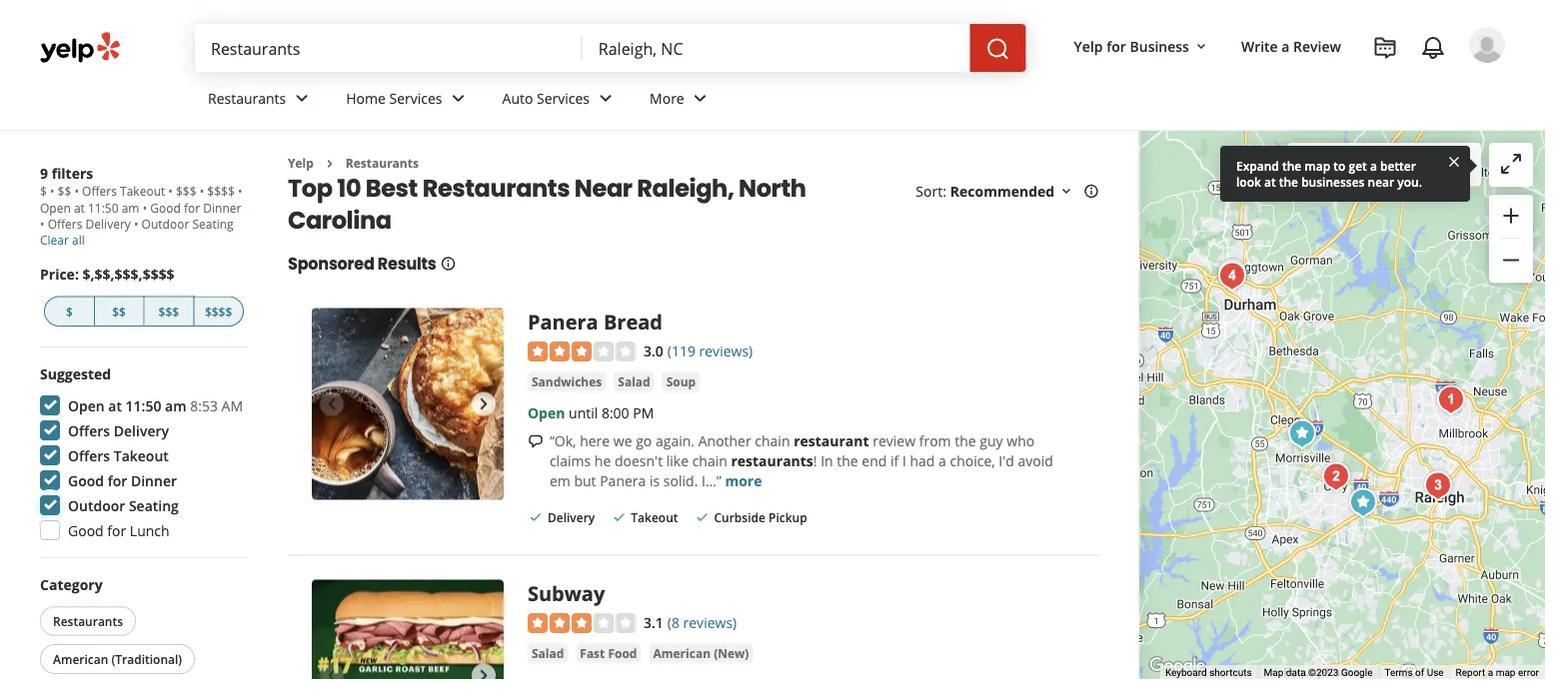 Task type: vqa. For each thing, say whether or not it's contained in the screenshot.
The He
yes



Task type: locate. For each thing, give the bounding box(es) containing it.
expand map image
[[1500, 152, 1524, 176]]

$ down price:
[[66, 303, 73, 320]]

none field up business categories element in the top of the page
[[599, 37, 954, 59]]

24 chevron down v2 image
[[290, 86, 314, 110], [446, 86, 470, 110], [594, 86, 618, 110], [689, 86, 713, 110]]

yelp left 16 chevron right v2 icon
[[288, 155, 314, 171]]

$$$ inside 9 filters $ • $$ • offers takeout • $$$ • $$$$ • open at 11:50 am • good for dinner • offers delivery • outdoor seating clear all
[[176, 183, 197, 199]]

more
[[650, 89, 685, 108]]

open up clear
[[40, 199, 71, 216]]

2 16 checkmark v2 image from the left
[[694, 510, 710, 526]]

restaurants inside restaurants link
[[208, 89, 286, 108]]

0 vertical spatial outdoor
[[142, 216, 189, 232]]

0 horizontal spatial map
[[1305, 157, 1331, 174]]

zoom in image
[[1500, 204, 1524, 228]]

zoom out image
[[1500, 248, 1524, 272]]

previous image
[[320, 664, 344, 680]]

1 horizontal spatial subway image
[[1283, 414, 1323, 454]]

write a review link
[[1234, 28, 1350, 64]]

happy + hale image
[[1213, 256, 1253, 296]]

1 horizontal spatial dinner
[[203, 199, 241, 216]]

we
[[614, 431, 632, 450]]

yelp inside button
[[1074, 36, 1103, 55]]

0 vertical spatial subway image
[[1283, 414, 1323, 454]]

11:50 up offers delivery
[[126, 396, 161, 415]]

offers takeout
[[68, 446, 169, 465]]

salad button for top "salad" link
[[614, 372, 654, 392]]

1 horizontal spatial 16 info v2 image
[[1084, 184, 1100, 200]]

close image
[[1447, 153, 1463, 170]]

best
[[366, 171, 418, 205]]

2 next image from the top
[[472, 664, 496, 680]]

none field up home services
[[211, 37, 567, 59]]

open
[[40, 199, 71, 216], [68, 396, 105, 415], [528, 403, 565, 422]]

greg r. image
[[1470, 27, 1506, 63]]

sandwiches link
[[528, 372, 606, 392]]

american (new) button
[[649, 644, 753, 664]]

restaurants inside restaurants button
[[53, 613, 123, 630]]

seating up lunch
[[129, 496, 179, 515]]

map left to
[[1305, 157, 1331, 174]]

had
[[910, 451, 935, 470]]

home
[[346, 89, 386, 108]]

pickup
[[769, 510, 807, 526]]

salad link left fast
[[528, 644, 568, 664]]

(8
[[668, 613, 680, 632]]

a right get
[[1371, 157, 1378, 174]]

1 vertical spatial next image
[[472, 664, 496, 680]]

0 vertical spatial group
[[1490, 195, 1534, 283]]

0 vertical spatial 11:50
[[88, 199, 119, 216]]

american inside button
[[653, 646, 711, 662]]

$ inside 9 filters $ • $$ • offers takeout • $$$ • $$$$ • open at 11:50 am • good for dinner • offers delivery • outdoor seating clear all
[[40, 183, 47, 199]]

0 vertical spatial reviews)
[[699, 341, 753, 360]]

map right as
[[1394, 156, 1423, 175]]

chain down "ok, here we go again. another chain restaurant
[[692, 451, 728, 470]]

a
[[1282, 36, 1290, 55], [1371, 157, 1378, 174], [939, 451, 947, 470], [1488, 667, 1494, 679]]

delivery right the all
[[86, 216, 131, 232]]

curbside pickup
[[714, 510, 807, 526]]

0 vertical spatial panera
[[528, 308, 599, 336]]

1 horizontal spatial seating
[[192, 216, 234, 232]]

1 services from the left
[[389, 89, 442, 108]]

0 vertical spatial seating
[[192, 216, 234, 232]]

1 horizontal spatial 11:50
[[126, 396, 161, 415]]

projects image
[[1374, 36, 1398, 60]]

1 none field from the left
[[211, 37, 567, 59]]

soup link
[[662, 372, 700, 392]]

3.1 link
[[644, 611, 664, 633]]

$ button
[[44, 296, 95, 327]]

24 chevron down v2 image left "home"
[[290, 86, 314, 110]]

1 horizontal spatial salad link
[[614, 372, 654, 392]]

panera up the '3 star rating' image
[[528, 308, 599, 336]]

until
[[569, 403, 598, 422]]

11:50 inside group
[[126, 396, 161, 415]]

chain inside review from the guy who claims he doesn't like chain
[[692, 451, 728, 470]]

1 vertical spatial $$$$
[[205, 303, 232, 320]]

0 vertical spatial salad button
[[614, 372, 654, 392]]

0 horizontal spatial seating
[[129, 496, 179, 515]]

yelp left the business
[[1074, 36, 1103, 55]]

1 horizontal spatial at
[[108, 396, 122, 415]]

0 horizontal spatial 11:50
[[88, 199, 119, 216]]

solid.
[[664, 471, 698, 490]]

american (traditional)
[[53, 651, 182, 668]]

0 vertical spatial $$
[[58, 183, 71, 199]]

2 services from the left
[[537, 89, 590, 108]]

restaurants link right 16 chevron right v2 icon
[[346, 155, 419, 171]]

0 vertical spatial yelp
[[1074, 36, 1103, 55]]

end
[[862, 451, 887, 470]]

16 chevron down v2 image
[[1059, 184, 1075, 200]]

open until 8:00 pm
[[528, 403, 654, 422]]

3 24 chevron down v2 image from the left
[[594, 86, 618, 110]]

1 horizontal spatial $$
[[112, 303, 126, 320]]

dinner inside group
[[131, 471, 177, 490]]

$$ down $,$$,$$$,$$$$
[[112, 303, 126, 320]]

open up 16 speech v2 icon
[[528, 403, 565, 422]]

3.1 star rating image
[[528, 614, 636, 634]]

1 horizontal spatial group
[[1490, 195, 1534, 283]]

filters
[[52, 163, 93, 182]]

0 horizontal spatial none field
[[211, 37, 567, 59]]

takeout up $,$$,$$$,$$$$
[[120, 183, 165, 199]]

the right in
[[837, 451, 858, 470]]

24 chevron down v2 image right more
[[689, 86, 713, 110]]

for for business
[[1107, 36, 1127, 55]]

outdoor inside group
[[68, 496, 125, 515]]

16 info v2 image right results
[[440, 256, 456, 272]]

panera down 'doesn't'
[[600, 471, 646, 490]]

yelp for yelp link
[[288, 155, 314, 171]]

to
[[1334, 157, 1346, 174]]

16 checkmark v2 image
[[611, 510, 627, 526], [694, 510, 710, 526]]

price: $,$$,$$$,$$$$
[[40, 265, 175, 284]]

delivery right 16 checkmark v2 image
[[548, 510, 595, 526]]

1 vertical spatial salad link
[[528, 644, 568, 664]]

services
[[389, 89, 442, 108], [537, 89, 590, 108]]

seating
[[192, 216, 234, 232], [129, 496, 179, 515]]

1 vertical spatial reviews)
[[683, 613, 737, 632]]

0 horizontal spatial $$
[[58, 183, 71, 199]]

(new)
[[714, 646, 749, 662]]

another
[[698, 431, 751, 450]]

1 horizontal spatial 16 checkmark v2 image
[[694, 510, 710, 526]]

at up offers delivery
[[108, 396, 122, 415]]

metro diner image
[[1432, 380, 1472, 420]]

a right had
[[939, 451, 947, 470]]

0 vertical spatial $$$$
[[207, 183, 235, 199]]

recommended
[[951, 182, 1055, 201]]

1 16 checkmark v2 image from the left
[[611, 510, 627, 526]]

0 horizontal spatial salad button
[[528, 644, 568, 664]]

fast food button
[[576, 644, 641, 664]]

map left error
[[1496, 667, 1516, 679]]

11:50 down filters
[[88, 199, 119, 216]]

24 chevron down v2 image left auto on the top
[[446, 86, 470, 110]]

expand the map to get a better look at the businesses near you. tooltip
[[1221, 146, 1471, 202]]

am
[[122, 199, 140, 216], [165, 396, 187, 415]]

auto services
[[502, 89, 590, 108]]

$$$$ left top
[[207, 183, 235, 199]]

good down outdoor seating
[[68, 521, 104, 540]]

1 horizontal spatial outdoor
[[142, 216, 189, 232]]

previous image
[[320, 392, 344, 416]]

1 vertical spatial delivery
[[114, 421, 169, 440]]

write
[[1242, 36, 1278, 55]]

delivery down open at 11:50 am 8:53 am
[[114, 421, 169, 440]]

restaurants link up yelp link
[[192, 72, 330, 130]]

delivery
[[86, 216, 131, 232], [114, 421, 169, 440], [548, 510, 595, 526]]

0 horizontal spatial chain
[[692, 451, 728, 470]]

1 vertical spatial dinner
[[131, 471, 177, 490]]

0 vertical spatial dinner
[[203, 199, 241, 216]]

am up $,$$,$$$,$$$$
[[122, 199, 140, 216]]

$$ inside 9 filters $ • $$ • offers takeout • $$$ • $$$$ • open at 11:50 am • good for dinner • offers delivery • outdoor seating clear all
[[58, 183, 71, 199]]

1 horizontal spatial none field
[[599, 37, 954, 59]]

american for american (traditional)
[[53, 651, 108, 668]]

$$$$ right "$$$" button
[[205, 303, 232, 320]]

0 vertical spatial delivery
[[86, 216, 131, 232]]

dinner
[[203, 199, 241, 216], [131, 471, 177, 490]]

sponsored
[[288, 253, 374, 275]]

am inside group
[[165, 396, 187, 415]]

$$$$ inside 9 filters $ • $$ • offers takeout • $$$ • $$$$ • open at 11:50 am • good for dinner • offers delivery • outdoor seating clear all
[[207, 183, 235, 199]]

i…"
[[702, 471, 722, 490]]

salad button left fast
[[528, 644, 568, 664]]

at inside expand the map to get a better look at the businesses near you.
[[1265, 173, 1276, 190]]

1 horizontal spatial services
[[537, 89, 590, 108]]

error
[[1519, 667, 1540, 679]]

0 horizontal spatial at
[[74, 199, 85, 216]]

map for to
[[1305, 157, 1331, 174]]

chain up the restaurants
[[755, 431, 790, 450]]

24 chevron down v2 image for auto services
[[594, 86, 618, 110]]

if
[[891, 451, 899, 470]]

better
[[1381, 157, 1417, 174]]

offers down offers delivery
[[68, 446, 110, 465]]

outdoor up $,$$,$$$,$$$$
[[142, 216, 189, 232]]

home services
[[346, 89, 442, 108]]

am inside 9 filters $ • $$ • offers takeout • $$$ • $$$$ • open at 11:50 am • good for dinner • offers delivery • outdoor seating clear all
[[122, 199, 140, 216]]

salad up pm
[[618, 373, 650, 390]]

american inside button
[[53, 651, 108, 668]]

0 horizontal spatial dinner
[[131, 471, 177, 490]]

you.
[[1398, 173, 1423, 190]]

0 horizontal spatial american
[[53, 651, 108, 668]]

takeout up good for dinner
[[114, 446, 169, 465]]

24 chevron down v2 image inside auto services link
[[594, 86, 618, 110]]

for
[[1107, 36, 1127, 55], [184, 199, 200, 216], [108, 471, 127, 490], [107, 521, 126, 540]]

1 vertical spatial restaurants link
[[346, 155, 419, 171]]

24 chevron down v2 image right auto services
[[594, 86, 618, 110]]

1 vertical spatial at
[[74, 199, 85, 216]]

panera bread image
[[1213, 254, 1253, 294], [312, 308, 504, 500]]

0 horizontal spatial subway image
[[312, 580, 504, 680]]

salad
[[618, 373, 650, 390], [532, 646, 564, 662]]

next image
[[472, 392, 496, 416], [472, 664, 496, 680]]

restaurants
[[731, 451, 814, 470]]

takeout down is
[[631, 510, 678, 526]]

at up the all
[[74, 199, 85, 216]]

map inside expand the map to get a better look at the businesses near you.
[[1305, 157, 1331, 174]]

the up choice,
[[955, 431, 976, 450]]

restaurants inside top 10 best restaurants near raleigh, north carolina
[[423, 171, 570, 205]]

go
[[636, 431, 652, 450]]

food
[[608, 646, 637, 662]]

american (new) link
[[649, 644, 753, 664]]

restaurants
[[208, 89, 286, 108], [346, 155, 419, 171], [423, 171, 570, 205], [53, 613, 123, 630]]

0 vertical spatial $
[[40, 183, 47, 199]]

1 vertical spatial subway image
[[312, 580, 504, 680]]

1 24 chevron down v2 image from the left
[[290, 86, 314, 110]]

0 horizontal spatial 16 info v2 image
[[440, 256, 456, 272]]

reviews) right (119
[[699, 341, 753, 360]]

slideshow element
[[312, 308, 504, 500], [312, 580, 504, 680]]

$
[[40, 183, 47, 199], [66, 303, 73, 320]]

1 vertical spatial panera bread image
[[312, 308, 504, 500]]

at inside group
[[108, 396, 122, 415]]

0 horizontal spatial salad link
[[528, 644, 568, 664]]

1 vertical spatial salad
[[532, 646, 564, 662]]

16 info v2 image
[[1084, 184, 1100, 200], [440, 256, 456, 272]]

(8 reviews) link
[[668, 611, 737, 633]]

soup button
[[662, 372, 700, 392]]

16 info v2 image right 16 chevron down v2 icon
[[1084, 184, 1100, 200]]

2 horizontal spatial at
[[1265, 173, 1276, 190]]

subway image
[[1283, 414, 1323, 454], [312, 580, 504, 680]]

1 horizontal spatial salad button
[[614, 372, 654, 392]]

2 vertical spatial good
[[68, 521, 104, 540]]

american down restaurants button
[[53, 651, 108, 668]]

salad button
[[614, 372, 654, 392], [528, 644, 568, 664]]

auto services link
[[486, 72, 634, 130]]

1 horizontal spatial am
[[165, 396, 187, 415]]

•
[[50, 183, 54, 199], [74, 183, 79, 199], [168, 183, 173, 199], [200, 183, 204, 199], [238, 183, 242, 199], [143, 199, 147, 216], [40, 216, 45, 232], [134, 216, 138, 232]]

1 next image from the top
[[472, 392, 496, 416]]

0 horizontal spatial outdoor
[[68, 496, 125, 515]]

1 vertical spatial slideshow element
[[312, 580, 504, 680]]

at right look
[[1265, 173, 1276, 190]]

american for american (new)
[[653, 646, 711, 662]]

1 vertical spatial good
[[68, 471, 104, 490]]

$$$$ inside $$$$ button
[[205, 303, 232, 320]]

0 vertical spatial $$$
[[176, 183, 197, 199]]

a inside expand the map to get a better look at the businesses near you.
[[1371, 157, 1378, 174]]

avoid
[[1018, 451, 1054, 470]]

good up $,$$,$$$,$$$$
[[150, 199, 181, 216]]

24 chevron down v2 image inside more link
[[689, 86, 713, 110]]

0 vertical spatial panera bread image
[[1213, 254, 1253, 294]]

report a map error
[[1456, 667, 1540, 679]]

24 chevron down v2 image for restaurants
[[290, 86, 314, 110]]

1 vertical spatial group
[[34, 364, 248, 547]]

salad button for "salad" link to the bottom
[[528, 644, 568, 664]]

services right "home"
[[389, 89, 442, 108]]

open down suggested
[[68, 396, 105, 415]]

services right auto on the top
[[537, 89, 590, 108]]

0 vertical spatial 16 info v2 image
[[1084, 184, 1100, 200]]

i
[[903, 451, 907, 470]]

1 vertical spatial $
[[66, 303, 73, 320]]

$ down the 9
[[40, 183, 47, 199]]

salad link up pm
[[614, 372, 654, 392]]

1 vertical spatial seating
[[129, 496, 179, 515]]

1 horizontal spatial yelp
[[1074, 36, 1103, 55]]

outdoor up good for lunch at bottom
[[68, 496, 125, 515]]

1 vertical spatial 16 info v2 image
[[440, 256, 456, 272]]

1 horizontal spatial restaurants link
[[346, 155, 419, 171]]

0 horizontal spatial restaurants link
[[192, 72, 330, 130]]

good down offers takeout
[[68, 471, 104, 490]]

for inside button
[[1107, 36, 1127, 55]]

1 vertical spatial chain
[[692, 451, 728, 470]]

carolina
[[288, 203, 391, 237]]

None field
[[211, 37, 567, 59], [599, 37, 954, 59]]

am left 8:53
[[165, 396, 187, 415]]

None search field
[[195, 24, 1030, 72]]

1 horizontal spatial chain
[[755, 431, 790, 450]]

0 vertical spatial salad
[[618, 373, 650, 390]]

american down (8
[[653, 646, 711, 662]]

map for moves
[[1394, 156, 1423, 175]]

$$$$
[[207, 183, 235, 199], [205, 303, 232, 320]]

dinner left top
[[203, 199, 241, 216]]

business
[[1130, 36, 1190, 55]]

4 24 chevron down v2 image from the left
[[689, 86, 713, 110]]

24 chevron down v2 image inside home services link
[[446, 86, 470, 110]]

0 vertical spatial am
[[122, 199, 140, 216]]

good
[[150, 199, 181, 216], [68, 471, 104, 490], [68, 521, 104, 540]]

open inside group
[[68, 396, 105, 415]]

0 horizontal spatial 16 checkmark v2 image
[[611, 510, 627, 526]]

2 24 chevron down v2 image from the left
[[446, 86, 470, 110]]

0 vertical spatial good
[[150, 199, 181, 216]]

0 vertical spatial chain
[[755, 431, 790, 450]]

16 checkmark v2 image for curbside pickup
[[694, 510, 710, 526]]

1 vertical spatial am
[[165, 396, 187, 415]]

0 horizontal spatial salad
[[532, 646, 564, 662]]

reviews) up american (new)
[[683, 613, 737, 632]]

in
[[821, 451, 833, 470]]

0 vertical spatial next image
[[472, 392, 496, 416]]

0 horizontal spatial yelp
[[288, 155, 314, 171]]

peck & plume image
[[1317, 457, 1357, 497]]

2 vertical spatial at
[[108, 396, 122, 415]]

jimmy v's osteria & bar image
[[1419, 466, 1459, 506]]

as
[[1375, 156, 1390, 175]]

salad button up pm
[[614, 372, 654, 392]]

0 vertical spatial takeout
[[120, 183, 165, 199]]

16 checkmark v2 image down 'doesn't'
[[611, 510, 627, 526]]

1 vertical spatial 11:50
[[126, 396, 161, 415]]

salad left fast
[[532, 646, 564, 662]]

0 horizontal spatial services
[[389, 89, 442, 108]]

open for open at 11:50 am 8:53 am
[[68, 396, 105, 415]]

seating up $$$$ button
[[192, 216, 234, 232]]

0 horizontal spatial $
[[40, 183, 47, 199]]

0 horizontal spatial group
[[34, 364, 248, 547]]

shortcuts
[[1210, 667, 1252, 679]]

1 horizontal spatial panera
[[600, 471, 646, 490]]

$$ down filters
[[58, 183, 71, 199]]

1 horizontal spatial $
[[66, 303, 73, 320]]

group
[[1490, 195, 1534, 283], [34, 364, 248, 547]]

$ inside 'button'
[[66, 303, 73, 320]]

salad link
[[614, 372, 654, 392], [528, 644, 568, 664]]

search as map moves
[[1328, 156, 1470, 175]]

seating inside 9 filters $ • $$ • offers takeout • $$$ • $$$$ • open at 11:50 am • good for dinner • offers delivery • outdoor seating clear all
[[192, 216, 234, 232]]

24 chevron down v2 image inside restaurants link
[[290, 86, 314, 110]]

1 vertical spatial salad button
[[528, 644, 568, 664]]

0 vertical spatial at
[[1265, 173, 1276, 190]]

0 horizontal spatial am
[[122, 199, 140, 216]]

1 vertical spatial outdoor
[[68, 496, 125, 515]]

1 slideshow element from the top
[[312, 308, 504, 500]]

16 checkmark v2 image
[[528, 510, 544, 526]]

1 vertical spatial yelp
[[288, 155, 314, 171]]

16 checkmark v2 image left curbside
[[694, 510, 710, 526]]

0 vertical spatial slideshow element
[[312, 308, 504, 500]]

i'd
[[999, 451, 1015, 470]]

2 none field from the left
[[599, 37, 954, 59]]

keyboard shortcuts
[[1166, 667, 1252, 679]]

dinner up outdoor seating
[[131, 471, 177, 490]]

more
[[725, 471, 762, 490]]

category
[[40, 575, 103, 594]]

expand
[[1237, 157, 1280, 174]]



Task type: describe. For each thing, give the bounding box(es) containing it.
the right look
[[1279, 173, 1299, 190]]

yelp for business
[[1074, 36, 1190, 55]]

services for home services
[[389, 89, 442, 108]]

bread
[[604, 308, 663, 336]]

price:
[[40, 265, 79, 284]]

(119 reviews)
[[668, 341, 753, 360]]

doesn't
[[615, 451, 663, 470]]

9 filters $ • $$ • offers takeout • $$$ • $$$$ • open at 11:50 am • good for dinner • offers delivery • outdoor seating clear all
[[40, 163, 242, 248]]

a inside ! in the end if i had a choice, i'd avoid em but panera is solid. i…"
[[939, 451, 947, 470]]

next image for panera bread image to the left
[[472, 392, 496, 416]]

businesses
[[1302, 173, 1365, 190]]

for for lunch
[[107, 521, 126, 540]]

!
[[814, 451, 817, 470]]

2 vertical spatial takeout
[[631, 510, 678, 526]]

map
[[1264, 667, 1284, 679]]

lunch
[[130, 521, 170, 540]]

16 checkmark v2 image for takeout
[[611, 510, 627, 526]]

moves
[[1427, 156, 1470, 175]]

search image
[[986, 37, 1010, 61]]

guy
[[980, 431, 1003, 450]]

top
[[288, 171, 332, 205]]

map data ©2023 google
[[1264, 667, 1373, 679]]

next image for the leftmost subway image
[[472, 664, 496, 680]]

1 horizontal spatial salad
[[618, 373, 650, 390]]

auto
[[502, 89, 533, 108]]

near
[[1368, 173, 1395, 190]]

google image
[[1145, 654, 1211, 680]]

panera bread
[[528, 308, 663, 336]]

sandwiches
[[532, 373, 602, 390]]

offers up price:
[[48, 216, 82, 232]]

takeout inside 9 filters $ • $$ • offers takeout • $$$ • $$$$ • open at 11:50 am • good for dinner • offers delivery • outdoor seating clear all
[[120, 183, 165, 199]]

fast
[[580, 646, 605, 662]]

subway link
[[528, 580, 605, 608]]

offers delivery
[[68, 421, 169, 440]]

who
[[1007, 431, 1035, 450]]

group containing suggested
[[34, 364, 248, 547]]

"ok, here we go again. another chain restaurant
[[550, 431, 869, 450]]

claims
[[550, 451, 591, 470]]

panera bread image
[[1344, 483, 1384, 523]]

0 horizontal spatial panera bread image
[[312, 308, 504, 500]]

2 vertical spatial delivery
[[548, 510, 595, 526]]

3.0 link
[[644, 339, 664, 361]]

open inside 9 filters $ • $$ • offers takeout • $$$ • $$$$ • open at 11:50 am • good for dinner • offers delivery • outdoor seating clear all
[[40, 199, 71, 216]]

use
[[1427, 667, 1444, 679]]

but
[[574, 471, 596, 490]]

home services link
[[330, 72, 486, 130]]

keyboard shortcuts button
[[1166, 666, 1252, 680]]

the right expand
[[1283, 157, 1302, 174]]

price: $,$$,$$$,$$$$ group
[[40, 264, 248, 331]]

report
[[1456, 667, 1486, 679]]

(traditional)
[[111, 651, 182, 668]]

Find text field
[[211, 37, 567, 59]]

a right report
[[1488, 667, 1494, 679]]

restaurant
[[794, 431, 869, 450]]

none field find
[[211, 37, 567, 59]]

©2023
[[1309, 667, 1339, 679]]

outdoor inside 9 filters $ • $$ • offers takeout • $$$ • $$$$ • open at 11:50 am • good for dinner • offers delivery • outdoor seating clear all
[[142, 216, 189, 232]]

the inside review from the guy who claims he doesn't like chain
[[955, 431, 976, 450]]

services for auto services
[[537, 89, 590, 108]]

panera inside ! in the end if i had a choice, i'd avoid em but panera is solid. i…"
[[600, 471, 646, 490]]

search
[[1328, 156, 1372, 175]]

business categories element
[[192, 72, 1506, 130]]

16 speech v2 image
[[528, 434, 544, 450]]

here
[[580, 431, 610, 450]]

soup
[[666, 373, 696, 390]]

open at 11:50 am 8:53 am
[[68, 396, 243, 415]]

review from the guy who claims he doesn't like chain
[[550, 431, 1035, 470]]

again.
[[656, 431, 695, 450]]

10
[[337, 171, 361, 205]]

em
[[550, 471, 571, 490]]

for for dinner
[[108, 471, 127, 490]]

all
[[72, 232, 85, 248]]

keyboard
[[1166, 667, 1207, 679]]

$$ button
[[95, 296, 144, 327]]

reviews) for panera bread
[[699, 341, 753, 360]]

16 chevron right v2 image
[[322, 156, 338, 172]]

24 chevron down v2 image for home services
[[446, 86, 470, 110]]

curbside
[[714, 510, 766, 526]]

get
[[1349, 157, 1367, 174]]

offers down filters
[[82, 183, 117, 199]]

$$$ button
[[144, 296, 194, 327]]

review
[[1294, 36, 1342, 55]]

map for error
[[1496, 667, 1516, 679]]

sandwiches button
[[528, 372, 606, 392]]

8:00
[[602, 403, 629, 422]]

dinner inside 9 filters $ • $$ • offers takeout • $$$ • $$$$ • open at 11:50 am • good for dinner • offers delivery • outdoor seating clear all
[[203, 199, 241, 216]]

24 chevron down v2 image for more
[[689, 86, 713, 110]]

pm
[[633, 403, 654, 422]]

yelp for business button
[[1066, 28, 1218, 64]]

is
[[650, 471, 660, 490]]

(119
[[668, 341, 696, 360]]

0 vertical spatial salad link
[[614, 372, 654, 392]]

choice,
[[950, 451, 995, 470]]

clear
[[40, 232, 69, 248]]

8:53
[[190, 396, 218, 415]]

yelp for yelp for business
[[1074, 36, 1103, 55]]

0 horizontal spatial panera
[[528, 308, 599, 336]]

(119 reviews) link
[[668, 339, 753, 361]]

a right write
[[1282, 36, 1290, 55]]

seating inside group
[[129, 496, 179, 515]]

takeout inside group
[[114, 446, 169, 465]]

1 horizontal spatial panera bread image
[[1213, 254, 1253, 294]]

delivery inside group
[[114, 421, 169, 440]]

fast food
[[580, 646, 637, 662]]

sort:
[[916, 182, 947, 201]]

the inside ! in the end if i had a choice, i'd avoid em but panera is solid. i…"
[[837, 451, 858, 470]]

2 slideshow element from the top
[[312, 580, 504, 680]]

3.1
[[644, 613, 664, 632]]

panera bread link
[[528, 308, 663, 336]]

am
[[222, 396, 243, 415]]

good for good for lunch
[[68, 521, 104, 540]]

(8 reviews)
[[668, 613, 737, 632]]

16 chevron down v2 image
[[1194, 39, 1210, 55]]

google
[[1342, 667, 1373, 679]]

good inside 9 filters $ • $$ • offers takeout • $$$ • $$$$ • open at 11:50 am • good for dinner • offers delivery • outdoor seating clear all
[[150, 199, 181, 216]]

none field near
[[599, 37, 954, 59]]

3.0
[[644, 341, 664, 360]]

open for open until 8:00 pm
[[528, 403, 565, 422]]

user actions element
[[1058, 25, 1534, 148]]

at inside 9 filters $ • $$ • offers takeout • $$$ • $$$$ • open at 11:50 am • good for dinner • offers delivery • outdoor seating clear all
[[74, 199, 85, 216]]

american (traditional) button
[[40, 645, 195, 675]]

notifications image
[[1422, 36, 1446, 60]]

for inside 9 filters $ • $$ • offers takeout • $$$ • $$$$ • open at 11:50 am • good for dinner • offers delivery • outdoor seating clear all
[[184, 199, 200, 216]]

yelp link
[[288, 155, 314, 171]]

fast food link
[[576, 644, 641, 664]]

category group
[[36, 575, 248, 680]]

map region
[[1103, 15, 1546, 680]]

11:50 inside 9 filters $ • $$ • offers takeout • $$$ • $$$$ • open at 11:50 am • good for dinner • offers delivery • outdoor seating clear all
[[88, 199, 119, 216]]

Near text field
[[599, 37, 954, 59]]

top 10 best restaurants near raleigh, north carolina
[[288, 171, 806, 237]]

delivery inside 9 filters $ • $$ • offers takeout • $$$ • $$$$ • open at 11:50 am • good for dinner • offers delivery • outdoor seating clear all
[[86, 216, 131, 232]]

near
[[575, 171, 632, 205]]

$$$ inside button
[[159, 303, 179, 320]]

raleigh,
[[637, 171, 734, 205]]

restaurants button
[[40, 607, 136, 637]]

good for good for dinner
[[68, 471, 104, 490]]

offers up offers takeout
[[68, 421, 110, 440]]

review
[[873, 431, 916, 450]]

reviews) for subway
[[683, 613, 737, 632]]

$$ inside button
[[112, 303, 126, 320]]

3 star rating image
[[528, 342, 636, 362]]

more link
[[634, 72, 729, 130]]



